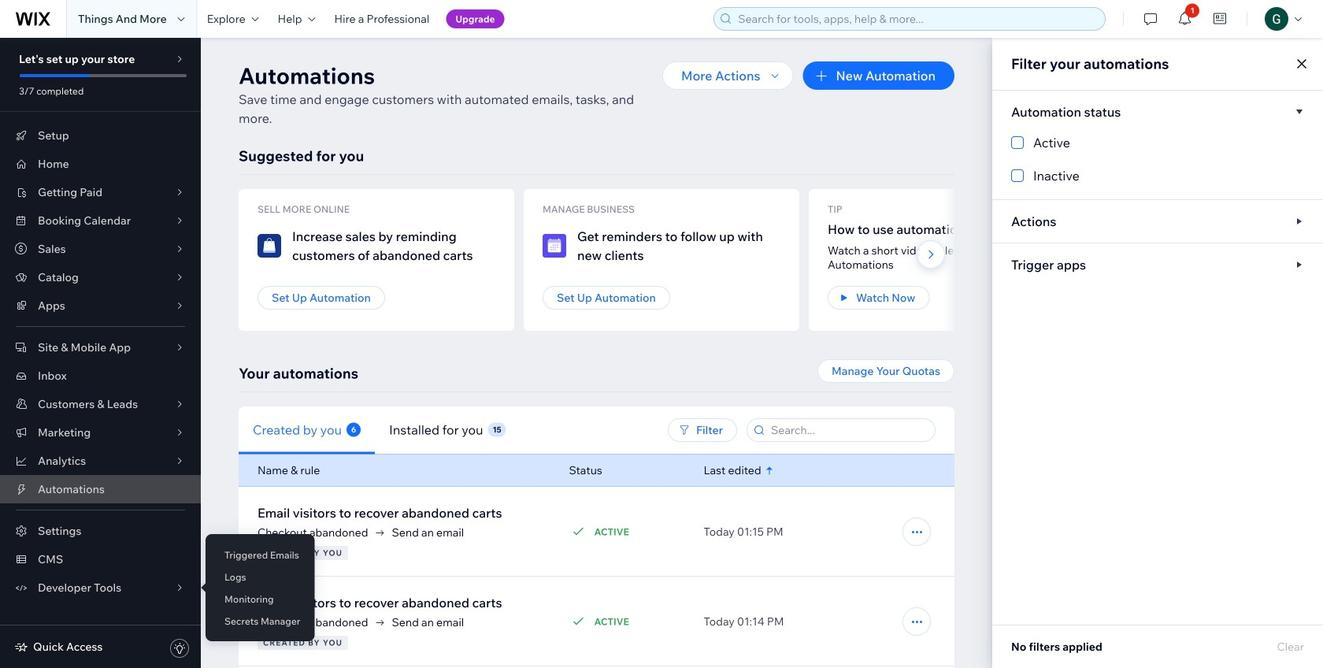 Task type: describe. For each thing, give the bounding box(es) containing it.
1 category image from the left
[[258, 234, 281, 258]]

sidebar element
[[0, 38, 201, 668]]

Search... field
[[766, 419, 930, 441]]



Task type: vqa. For each thing, say whether or not it's contained in the screenshot.
category image
yes



Task type: locate. For each thing, give the bounding box(es) containing it.
0 horizontal spatial category image
[[258, 234, 281, 258]]

category image
[[258, 234, 281, 258], [543, 234, 566, 258]]

tab list
[[239, 406, 605, 454]]

list
[[239, 189, 1323, 331]]

1 horizontal spatial category image
[[543, 234, 566, 258]]

2 category image from the left
[[543, 234, 566, 258]]

None checkbox
[[1011, 166, 1305, 185]]

Search for tools, apps, help & more... field
[[734, 8, 1101, 30]]

None checkbox
[[1011, 133, 1305, 152]]



